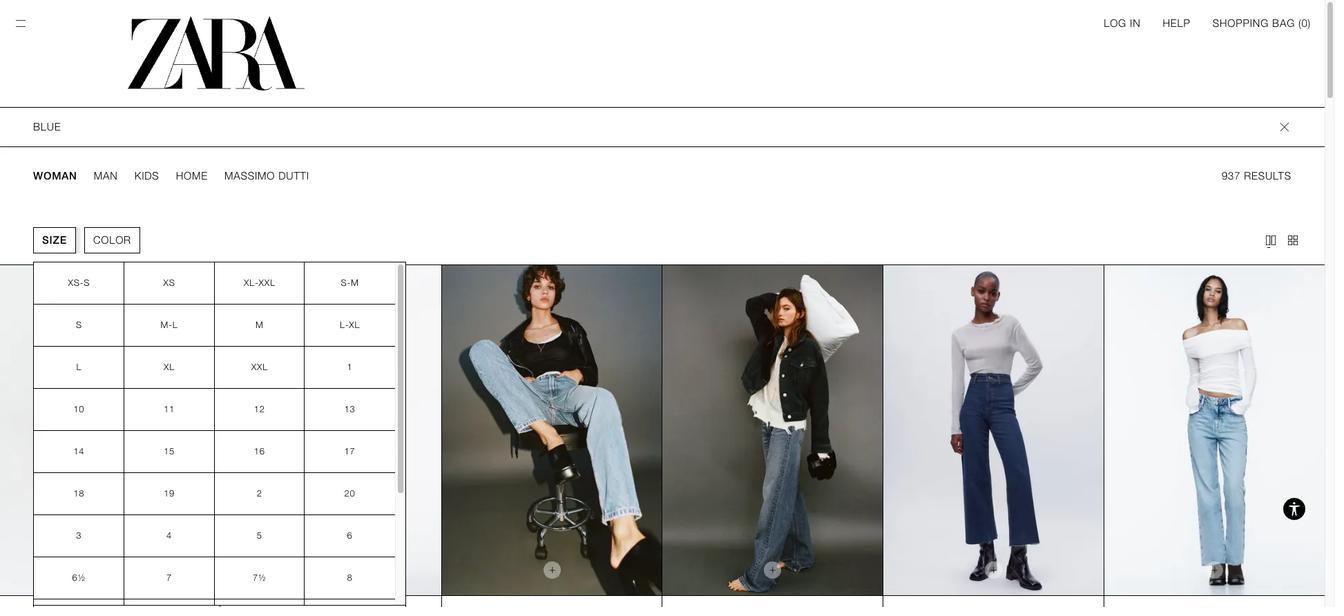 Task type: vqa. For each thing, say whether or not it's contained in the screenshot.
JUMPSUITS
no



Task type: describe. For each thing, give the bounding box(es) containing it.
home button
[[176, 169, 208, 183]]

log
[[1104, 17, 1127, 30]]

s-
[[341, 278, 351, 288]]

size
[[42, 234, 67, 247]]

dutti
[[279, 170, 309, 182]]

xl-
[[244, 278, 259, 288]]

12
[[254, 404, 265, 414]]

bag
[[1272, 17, 1295, 30]]

18
[[73, 488, 85, 499]]

massimo dutti button
[[224, 169, 309, 183]]

kids
[[134, 170, 159, 182]]

1
[[347, 362, 353, 372]]

937
[[1222, 170, 1241, 182]]

home
[[176, 170, 208, 182]]

2
[[257, 488, 262, 499]]

1 horizontal spatial m
[[351, 278, 359, 288]]

8
[[347, 573, 353, 583]]

color
[[93, 234, 131, 247]]

1 vertical spatial xl
[[164, 362, 175, 372]]

s-m
[[341, 278, 359, 288]]

massimo
[[224, 170, 275, 182]]

results
[[1244, 170, 1292, 182]]

woman
[[33, 170, 77, 182]]

accessibility image
[[1281, 495, 1308, 523]]

5
[[257, 531, 262, 541]]

zoom change image
[[1264, 233, 1278, 247]]

10
[[73, 404, 85, 414]]

(
[[1299, 17, 1302, 30]]

Search for an item, color, collection... field
[[33, 108, 1278, 146]]

m-
[[161, 320, 173, 330]]

1 horizontal spatial xl
[[349, 320, 360, 330]]

19
[[164, 488, 175, 499]]

shopping
[[1213, 17, 1269, 30]]

m-l
[[161, 320, 178, 330]]

0 status
[[1302, 17, 1308, 30]]

l-xl
[[340, 320, 360, 330]]

zoom change image
[[1286, 233, 1300, 247]]

image 0 of mid-rise trf loose fit jeans from zara image
[[663, 265, 883, 596]]



Task type: locate. For each thing, give the bounding box(es) containing it.
size button
[[33, 227, 76, 254]]

xxl
[[259, 278, 276, 288], [251, 362, 268, 372]]

image 0 of zw marine straight high rise jeans from zara image
[[884, 265, 1104, 596]]

0 vertical spatial xl
[[349, 320, 360, 330]]

s down xs-s
[[76, 320, 82, 330]]

13
[[344, 404, 356, 414]]

1 vertical spatial m
[[256, 320, 264, 330]]

0 vertical spatial xxl
[[259, 278, 276, 288]]

20
[[344, 488, 356, 499]]

0 horizontal spatial l
[[76, 362, 82, 372]]

0 horizontal spatial m
[[256, 320, 264, 330]]

1 vertical spatial xxl
[[251, 362, 268, 372]]

xl up 11
[[164, 362, 175, 372]]

None field
[[0, 107, 1325, 147]]

xs-
[[68, 278, 84, 288]]

7½
[[253, 573, 266, 583]]

4
[[167, 531, 172, 541]]

image 0 of double-breasted velvet jacket zw collection from zara image
[[0, 265, 220, 596]]

1 vertical spatial s
[[76, 320, 82, 330]]

image 0 of high rise z1975 straight leg jeans from zara image
[[1105, 265, 1325, 596]]

m up l-xl
[[351, 278, 359, 288]]

11
[[164, 404, 175, 414]]

log in link
[[1104, 17, 1141, 30]]

3
[[76, 531, 82, 541]]

0 vertical spatial m
[[351, 278, 359, 288]]

xs-s
[[68, 278, 90, 288]]

1 vertical spatial l
[[76, 362, 82, 372]]

0 vertical spatial l
[[173, 320, 178, 330]]

kids button
[[134, 169, 159, 183]]

937 results
[[1222, 170, 1292, 182]]

m
[[351, 278, 359, 288], [256, 320, 264, 330]]

6½
[[72, 573, 86, 583]]

l down xs
[[173, 320, 178, 330]]

open menu image
[[14, 17, 28, 30]]

m down xl-xxl
[[256, 320, 264, 330]]

xl up 1
[[349, 320, 360, 330]]

0
[[1302, 17, 1308, 30]]

image 0 of trf straight leg jeans with a high waist from zara image
[[442, 265, 662, 596]]

7
[[167, 573, 172, 583]]

16
[[254, 446, 265, 457]]

s down the color button in the top of the page
[[84, 278, 90, 288]]

xl-xxl
[[244, 278, 276, 288]]

)
[[1308, 17, 1311, 30]]

help
[[1163, 17, 1191, 30]]

l
[[173, 320, 178, 330], [76, 362, 82, 372]]

6
[[347, 531, 353, 541]]

man
[[94, 170, 118, 182]]

0 horizontal spatial xl
[[164, 362, 175, 372]]

0 horizontal spatial s
[[76, 320, 82, 330]]

0 vertical spatial s
[[84, 278, 90, 288]]

1 horizontal spatial s
[[84, 278, 90, 288]]

help link
[[1163, 17, 1191, 30]]

14
[[73, 446, 85, 457]]

l-
[[340, 320, 349, 330]]

17
[[344, 446, 356, 457]]

s
[[84, 278, 90, 288], [76, 320, 82, 330]]

l up 10
[[76, 362, 82, 372]]

massimo dutti
[[224, 170, 309, 182]]

shopping bag ( 0 )
[[1213, 17, 1311, 30]]

1 horizontal spatial l
[[173, 320, 178, 330]]

man button
[[94, 169, 118, 183]]

in
[[1130, 17, 1141, 30]]

woman button
[[33, 169, 77, 183]]

xl
[[349, 320, 360, 330], [164, 362, 175, 372]]

log in
[[1104, 17, 1141, 30]]

color button
[[84, 227, 140, 254]]

15
[[164, 446, 175, 457]]

image 0 of high-waisted full length z1975 straight leg jeans from zara image
[[221, 265, 441, 596]]

xs
[[163, 278, 175, 288]]

zara logo united states. go to homepage image
[[127, 17, 305, 90]]



